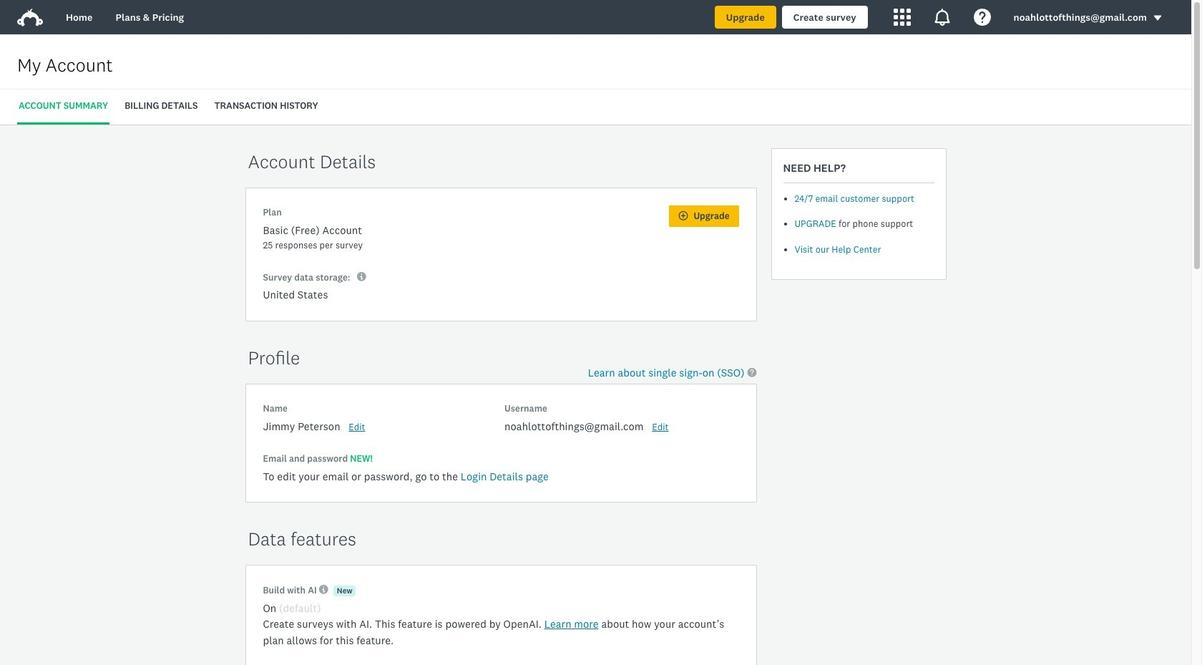 Task type: locate. For each thing, give the bounding box(es) containing it.
1 horizontal spatial products icon image
[[934, 9, 951, 26]]

0 horizontal spatial products icon image
[[894, 9, 911, 26]]

surveymonkey logo image
[[17, 9, 43, 27]]

products icon image
[[894, 9, 911, 26], [934, 9, 951, 26]]



Task type: describe. For each thing, give the bounding box(es) containing it.
2 products icon image from the left
[[934, 9, 951, 26]]

help icon image
[[974, 9, 991, 26]]

1 products icon image from the left
[[894, 9, 911, 26]]

dropdown arrow image
[[1154, 13, 1164, 23]]



Task type: vqa. For each thing, say whether or not it's contained in the screenshot.
first Open menu image from the bottom
no



